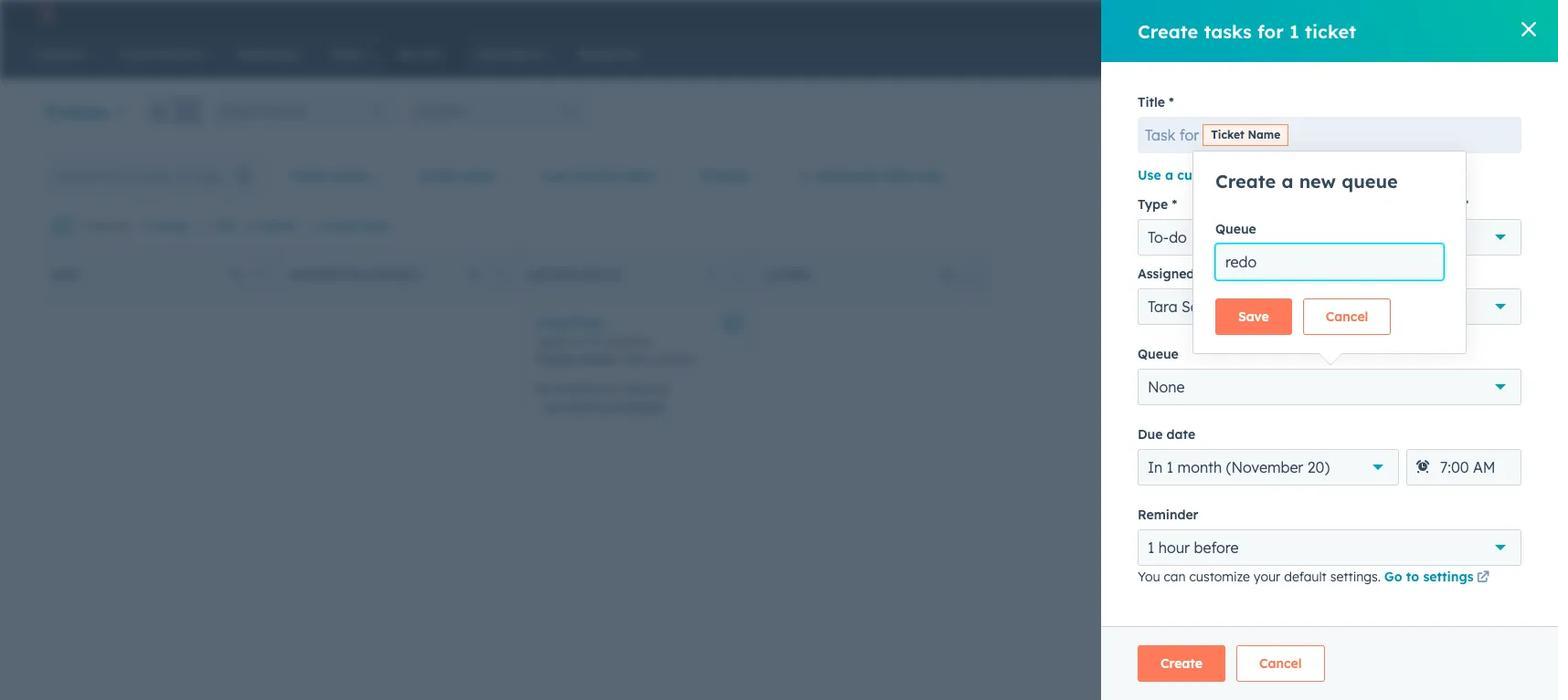 Task type: vqa. For each thing, say whether or not it's contained in the screenshot.


Task type: locate. For each thing, give the bounding box(es) containing it.
1 horizontal spatial ticket owner
[[1187, 348, 1252, 361]]

minutes right "7" at the top of page
[[1237, 173, 1285, 189]]

none button down save view
[[1413, 219, 1522, 256]]

priority button
[[689, 158, 774, 195]]

1 vertical spatial open
[[536, 334, 568, 350]]

(november
[[1226, 459, 1304, 477]]

no activity for 8 minutes
[[536, 383, 670, 397]]

0 vertical spatial create date
[[418, 168, 494, 185]]

priority down "save view" button
[[1413, 196, 1460, 213]]

0 horizontal spatial tasks
[[362, 219, 391, 233]]

0 vertical spatial open
[[1191, 173, 1223, 189]]

2 horizontal spatial priority
[[1413, 196, 1460, 213]]

0 horizontal spatial to
[[1199, 266, 1211, 282]]

1 horizontal spatial open
[[1191, 173, 1223, 189]]

tara schultz button down queue text field
[[1138, 289, 1522, 325]]

0 horizontal spatial tara
[[623, 352, 649, 368]]

ticket inside dialog
[[1305, 20, 1356, 42]]

0 vertical spatial ticket owner
[[289, 168, 371, 185]]

0 vertical spatial to
[[1199, 266, 1211, 282]]

1 horizontal spatial 8
[[617, 383, 624, 397]]

cancel button down queue text field
[[1303, 299, 1391, 335]]

save button
[[1216, 299, 1292, 335], [1183, 642, 1260, 679]]

0 vertical spatial activity
[[572, 168, 621, 185]]

2 0 from the left
[[470, 268, 477, 282]]

open for open 7 minutes
[[1191, 173, 1223, 189]]

ticket left name
[[1211, 128, 1245, 142]]

filters
[[883, 168, 920, 185]]

view
[[1463, 168, 1492, 185]]

2 vertical spatial priority
[[1187, 512, 1224, 526]]

cancel button down your
[[1236, 646, 1325, 683]]

save down customize
[[1206, 653, 1237, 669]]

1 horizontal spatial tasks
[[1204, 20, 1252, 42]]

tara schultz button
[[1138, 289, 1522, 325], [1187, 359, 1526, 389]]

1 vertical spatial 8
[[617, 383, 624, 397]]

save left view
[[1428, 168, 1459, 185]]

0 vertical spatial priority
[[701, 168, 749, 185]]

ticket up delete
[[289, 168, 328, 185]]

1 on from the left
[[347, 268, 365, 282]]

create date down the tickets
[[418, 168, 494, 185]]

1 vertical spatial activity
[[554, 383, 595, 397]]

1 vertical spatial none
[[1148, 378, 1185, 397]]

assign button
[[138, 218, 189, 235]]

schultz
[[1182, 298, 1231, 316], [653, 352, 696, 368], [1217, 369, 1259, 385]]

for down tickyticky link
[[572, 334, 589, 350]]

1 left closed
[[709, 268, 715, 282]]

schultz up customer
[[1217, 369, 1259, 385]]

due date element
[[1407, 450, 1522, 486]]

0 vertical spatial ticket
[[1305, 20, 1356, 42]]

1 vertical spatial minutes
[[603, 334, 651, 350]]

1 horizontal spatial tara
[[1148, 298, 1178, 316]]

none
[[1423, 228, 1460, 247], [1148, 378, 1185, 397]]

0
[[232, 268, 239, 282], [470, 268, 477, 282], [944, 268, 951, 282]]

hubspot link
[[22, 4, 69, 26]]

import button
[[1338, 98, 1406, 127]]

ticket inside button
[[1470, 105, 1499, 119]]

0 horizontal spatial owner
[[332, 168, 371, 185]]

1 vertical spatial no
[[547, 401, 562, 415]]

tasks inside "create tasks" button
[[362, 219, 391, 233]]

settings
[[1423, 569, 1474, 586]]

support pipeline button
[[213, 97, 395, 126]]

none down "save view" button
[[1423, 228, 1460, 247]]

save button down about this ticket
[[1216, 299, 1292, 335]]

1 horizontal spatial last
[[1187, 448, 1209, 462]]

use a custom title instead
[[1138, 167, 1304, 184]]

schultz for tara schultz popup button inside the create tasks for 1 ticket dialog
[[1182, 298, 1231, 316]]

create date inside popup button
[[418, 168, 494, 185]]

0 horizontal spatial save
[[1206, 653, 1237, 669]]

Search HubSpot search field
[[1301, 38, 1525, 69]]

create date up customer
[[1187, 398, 1248, 412]]

tara inside open for 8 minutes ticket owner : tara schultz
[[623, 352, 649, 368]]

on left 'us'
[[585, 268, 602, 282]]

0 vertical spatial tara schultz button
[[1138, 289, 1522, 325]]

tara schultz
[[1148, 298, 1231, 316], [1187, 369, 1259, 385]]

us
[[606, 268, 621, 282]]

2 horizontal spatial save
[[1428, 168, 1459, 185]]

hubspot image
[[33, 4, 55, 26]]

menu containing apoptosis studios 2
[[1094, 0, 1536, 36]]

1 vertical spatial none button
[[1138, 369, 1522, 406]]

tickyticky link
[[536, 315, 604, 332]]

ticket name
[[1211, 128, 1281, 142]]

schultz right :
[[653, 352, 696, 368]]

1 horizontal spatial save
[[1238, 309, 1269, 325]]

0 horizontal spatial 8
[[592, 334, 600, 350]]

owner up 'create tasks'
[[332, 168, 371, 185]]

for inside open for 8 minutes ticket owner : tara schultz
[[572, 334, 589, 350]]

activity for date
[[572, 168, 621, 185]]

create ticket button
[[1417, 98, 1514, 127]]

0 horizontal spatial priority
[[701, 168, 749, 185]]

ticket description
[[1187, 290, 1278, 304]]

ticket inside open for 8 minutes ticket owner : tara schultz
[[536, 352, 574, 368]]

1 vertical spatial queue
[[1138, 346, 1179, 363]]

1 left selected.
[[78, 219, 83, 233]]

tara schultz for tara schultz popup button inside the create tasks for 1 ticket dialog
[[1148, 298, 1231, 316]]

queue up due
[[1138, 346, 1179, 363]]

description
[[1220, 290, 1278, 304]]

ticket owner inside popup button
[[289, 168, 371, 185]]

none for priority
[[1423, 228, 1460, 247]]

notifications image
[[1343, 8, 1359, 25]]

new
[[52, 268, 79, 282]]

ticket owner down ticket description
[[1187, 348, 1252, 361]]

1 0 from the left
[[232, 268, 239, 282]]

0 horizontal spatial ticket owner
[[289, 168, 371, 185]]

1 vertical spatial tasks
[[362, 219, 391, 233]]

1 waiting from the left
[[290, 268, 344, 282]]

task
[[1145, 126, 1176, 144]]

0 vertical spatial last
[[541, 168, 568, 185]]

in 1 month (november 20) button
[[1138, 450, 1399, 486]]

menu
[[1094, 0, 1536, 36]]

0 horizontal spatial a
[[1165, 167, 1174, 184]]

no
[[536, 383, 551, 397], [547, 401, 562, 415]]

ticket owner button
[[277, 158, 396, 195]]

all
[[415, 104, 427, 118]]

due date
[[1138, 427, 1196, 443]]

cancel down default
[[1294, 653, 1336, 669]]

1
[[1290, 20, 1300, 42], [78, 219, 83, 233], [709, 268, 715, 282], [1167, 459, 1174, 477], [1148, 539, 1155, 557]]

2 vertical spatial ticket
[[1278, 248, 1314, 264]]

title
[[1138, 94, 1165, 111]]

tara schultz for the bottom tara schultz popup button
[[1187, 369, 1259, 385]]

schultz down assigned to
[[1182, 298, 1231, 316]]

save button for cancel button under queue text field
[[1216, 299, 1292, 335]]

owner up no activity for 8 minutes
[[577, 352, 616, 368]]

last inside popup button
[[541, 168, 568, 185]]

0 vertical spatial tara schultz
[[1148, 298, 1231, 316]]

1 horizontal spatial none
[[1423, 228, 1460, 247]]

support pipeline
[[221, 104, 306, 118]]

tara schultz inside create tasks for 1 ticket dialog
[[1148, 298, 1231, 316]]

tasks inside create tasks for 1 ticket dialog
[[1204, 20, 1252, 42]]

1 horizontal spatial queue
[[1216, 221, 1256, 238]]

waiting up tickyticky link
[[527, 268, 581, 282]]

waiting down "create tasks" button
[[290, 268, 344, 282]]

0 vertical spatial no
[[536, 383, 551, 397]]

0 vertical spatial 8
[[592, 334, 600, 350]]

1 vertical spatial tara schultz
[[1187, 369, 1259, 385]]

none up the due date at the bottom of the page
[[1148, 378, 1185, 397]]

0 horizontal spatial 0
[[232, 268, 239, 282]]

0 horizontal spatial none
[[1148, 378, 1185, 397]]

0 horizontal spatial on
[[347, 268, 365, 282]]

2 vertical spatial activity
[[565, 401, 606, 415]]

delete
[[262, 219, 297, 233]]

create inside the tickets banner
[[1433, 105, 1467, 119]]

0 horizontal spatial open
[[536, 334, 568, 350]]

schultz inside open for 8 minutes ticket owner : tara schultz
[[653, 352, 696, 368]]

0 for waiting on contact
[[470, 268, 477, 282]]

0 vertical spatial save
[[1428, 168, 1459, 185]]

on
[[347, 268, 365, 282], [585, 268, 602, 282]]

owner down ticket description
[[1220, 348, 1252, 361]]

1 vertical spatial ticket
[[1470, 105, 1499, 119]]

for right 'task'
[[1180, 126, 1199, 144]]

1 vertical spatial priority
[[1413, 196, 1460, 213]]

1 horizontal spatial to
[[1406, 569, 1419, 586]]

group
[[144, 97, 202, 126]]

7
[[1227, 173, 1233, 189]]

ticket up view
[[1470, 105, 1499, 119]]

none button for priority
[[1413, 219, 1522, 256]]

save button down customize
[[1183, 642, 1260, 679]]

1 left the "hour"
[[1148, 539, 1155, 557]]

ticket owner up "create tasks" button
[[289, 168, 371, 185]]

none button up create date text field at the right bottom
[[1138, 369, 1522, 406]]

for
[[1258, 20, 1284, 42], [1180, 126, 1199, 144], [572, 334, 589, 350], [598, 383, 614, 397]]

activity inside popup button
[[572, 168, 621, 185]]

1 vertical spatial create date
[[1187, 398, 1248, 412]]

date
[[465, 168, 494, 185], [625, 168, 654, 185], [1224, 398, 1248, 412], [1167, 427, 1196, 443], [1292, 448, 1316, 462]]

studios
[[1457, 7, 1499, 22]]

ticket
[[1211, 128, 1245, 142], [289, 168, 328, 185], [1187, 290, 1217, 304], [1187, 348, 1217, 361], [536, 352, 574, 368]]

cancel down your
[[1259, 656, 1302, 673]]

schultz inside create tasks for 1 ticket dialog
[[1182, 298, 1231, 316]]

2 horizontal spatial 0
[[944, 268, 951, 282]]

last
[[541, 168, 568, 185], [1187, 448, 1209, 462]]

tara schultz button up create date text field at the right bottom
[[1187, 359, 1526, 389]]

priority down the tickets banner
[[701, 168, 749, 185]]

(0)
[[924, 168, 942, 185]]

1 horizontal spatial owner
[[577, 352, 616, 368]]

owner inside popup button
[[332, 168, 371, 185]]

queue up about
[[1216, 221, 1256, 238]]

no for no activity scheduled
[[547, 401, 562, 415]]

a inside button
[[1165, 167, 1174, 184]]

tara schultz up customer
[[1187, 369, 1259, 385]]

marketplaces image
[[1239, 8, 1255, 25]]

0 vertical spatial none
[[1423, 228, 1460, 247]]

no up no activity scheduled
[[536, 383, 551, 397]]

tara up the due date at the bottom of the page
[[1187, 369, 1213, 385]]

no activity scheduled
[[547, 401, 664, 415]]

3 0 from the left
[[944, 268, 951, 282]]

priority up the before
[[1187, 512, 1224, 526]]

actions button
[[1247, 98, 1328, 127]]

cancel button
[[1303, 299, 1391, 335], [1271, 642, 1359, 679], [1236, 646, 1325, 683]]

schultz for the bottom tara schultz popup button
[[1217, 369, 1259, 385]]

create date
[[418, 168, 494, 185], [1187, 398, 1248, 412]]

last down 'all tickets' popup button
[[541, 168, 568, 185]]

8 up no activity scheduled
[[617, 383, 624, 397]]

priority
[[701, 168, 749, 185], [1413, 196, 1460, 213], [1187, 512, 1224, 526]]

cancel inside create tasks for 1 ticket dialog
[[1259, 656, 1302, 673]]

1 horizontal spatial a
[[1282, 170, 1294, 193]]

ticket right help image
[[1305, 20, 1356, 42]]

1 right in on the right bottom
[[1167, 459, 1174, 477]]

1 horizontal spatial 0
[[470, 268, 477, 282]]

0 horizontal spatial queue
[[1138, 346, 1179, 363]]

8 down tickyticky link
[[592, 334, 600, 350]]

minutes up scheduled
[[627, 383, 670, 397]]

save down description
[[1238, 309, 1269, 325]]

tara right :
[[623, 352, 649, 368]]

tickets button
[[44, 98, 126, 125]]

ticket
[[1305, 20, 1356, 42], [1470, 105, 1499, 119], [1278, 248, 1314, 264]]

last down the due date at the bottom of the page
[[1187, 448, 1209, 462]]

0 vertical spatial queue
[[1216, 221, 1256, 238]]

open down tickyticky link
[[536, 334, 568, 350]]

none button for queue
[[1138, 369, 1522, 406]]

create a new queue
[[1216, 170, 1398, 193]]

open inside open for 8 minutes ticket owner : tara schultz
[[536, 334, 568, 350]]

support
[[221, 104, 263, 118]]

help image
[[1274, 8, 1290, 25]]

ticket owner
[[289, 168, 371, 185], [1187, 348, 1252, 361]]

to-
[[1148, 228, 1169, 247]]

tasks for create tasks for 1 ticket
[[1204, 20, 1252, 42]]

ticket inside popup button
[[289, 168, 328, 185]]

2 waiting from the left
[[527, 268, 581, 282]]

close image
[[1522, 22, 1536, 37], [1522, 22, 1536, 37]]

do
[[1169, 228, 1187, 247]]

tara down assigned
[[1148, 298, 1178, 316]]

ticket down ticket description
[[1187, 348, 1217, 361]]

1 vertical spatial to
[[1406, 569, 1419, 586]]

1 left settings icon
[[1290, 20, 1300, 42]]

0 horizontal spatial waiting
[[290, 268, 344, 282]]

on left contact
[[347, 268, 365, 282]]

date inside popup button
[[625, 168, 654, 185]]

scheduled
[[609, 401, 664, 415]]

2 on from the left
[[585, 268, 602, 282]]

tasks
[[1204, 20, 1252, 42], [362, 219, 391, 233]]

caret image
[[1183, 254, 1194, 258]]

Ticket description text field
[[1187, 301, 1526, 338]]

0 for closed
[[944, 268, 951, 282]]

owner
[[332, 168, 371, 185], [1220, 348, 1252, 361], [577, 352, 616, 368]]

tickyticky
[[1205, 20, 1303, 42], [1191, 135, 1296, 161], [536, 315, 604, 332]]

no for no activity for 8 minutes
[[536, 383, 551, 397]]

advanced filters (0) button
[[785, 158, 954, 195]]

0 vertical spatial save button
[[1216, 299, 1292, 335]]

priority inside popup button
[[701, 168, 749, 185]]

cancel
[[1326, 309, 1369, 325], [1294, 653, 1336, 669], [1259, 656, 1302, 673]]

1 horizontal spatial on
[[585, 268, 602, 282]]

open left "7" at the top of page
[[1191, 173, 1223, 189]]

0 vertical spatial none button
[[1413, 219, 1522, 256]]

0 horizontal spatial create date
[[418, 168, 494, 185]]

cancel down queue text field
[[1326, 309, 1369, 325]]

close image for tickyticky
[[1522, 22, 1536, 37]]

no down no activity for 8 minutes
[[547, 401, 562, 415]]

cancel button inside create tasks for 1 ticket dialog
[[1236, 646, 1325, 683]]

ticket inside dropdown button
[[1278, 248, 1314, 264]]

1 horizontal spatial waiting
[[527, 268, 581, 282]]

ticket down tickyticky link
[[536, 352, 574, 368]]

1 vertical spatial save button
[[1183, 642, 1260, 679]]

2 horizontal spatial owner
[[1220, 348, 1252, 361]]

0 horizontal spatial last
[[541, 168, 568, 185]]

to down about
[[1199, 266, 1211, 282]]

activity
[[572, 168, 621, 185], [554, 383, 595, 397], [565, 401, 606, 415]]

minutes up :
[[603, 334, 651, 350]]

2 vertical spatial save
[[1206, 653, 1237, 669]]

owner inside open for 8 minutes ticket owner : tara schultz
[[577, 352, 616, 368]]

to right go
[[1406, 569, 1419, 586]]

1 vertical spatial last
[[1187, 448, 1209, 462]]

use
[[1138, 167, 1161, 184]]

tara schultz down assigned to
[[1148, 298, 1231, 316]]

open for 8 minutes ticket owner : tara schultz
[[536, 334, 696, 368]]

name
[[1248, 128, 1281, 142]]

waiting for waiting on contact
[[290, 268, 344, 282]]

ticket right this
[[1278, 248, 1314, 264]]

save
[[1428, 168, 1459, 185], [1238, 309, 1269, 325], [1206, 653, 1237, 669]]

1 horizontal spatial create date
[[1187, 398, 1248, 412]]

edit
[[214, 219, 236, 233]]

0 vertical spatial tasks
[[1204, 20, 1252, 42]]

due
[[1138, 427, 1163, 443]]

tasks for create tasks
[[362, 219, 391, 233]]



Task type: describe. For each thing, give the bounding box(es) containing it.
delete button
[[247, 218, 297, 235]]

customize
[[1189, 569, 1250, 586]]

1 vertical spatial tara schultz button
[[1187, 359, 1526, 389]]

activity for scheduled
[[565, 401, 606, 415]]

save inside "save view" button
[[1428, 168, 1459, 185]]

to for assigned
[[1199, 266, 1211, 282]]

all tickets
[[415, 104, 464, 118]]

calling icon button
[[1192, 2, 1223, 28]]

1 for 1 hour before
[[1148, 539, 1155, 557]]

0 vertical spatial minutes
[[1237, 173, 1285, 189]]

to for go
[[1406, 569, 1419, 586]]

save view button
[[1386, 158, 1514, 195]]

board actions button
[[1230, 158, 1375, 195]]

cancel for cancel button below default
[[1294, 653, 1336, 669]]

a for create
[[1282, 170, 1294, 193]]

HH:MM text field
[[1407, 450, 1522, 486]]

date inside popup button
[[465, 168, 494, 185]]

Last customer reply date text field
[[1187, 459, 1526, 488]]

apoptosis studios 2
[[1398, 7, 1509, 22]]

cancel button down default
[[1271, 642, 1359, 679]]

title
[[1228, 167, 1253, 184]]

before
[[1194, 539, 1239, 557]]

create ticket
[[1433, 105, 1499, 119]]

on for contact
[[347, 268, 365, 282]]

pipeline
[[266, 104, 306, 118]]

8 inside open for 8 minutes ticket owner : tara schultz
[[592, 334, 600, 350]]

create inside button
[[1161, 656, 1203, 673]]

1 vertical spatial ticket owner
[[1187, 348, 1252, 361]]

to-do button
[[1138, 219, 1398, 256]]

1 horizontal spatial priority
[[1187, 512, 1224, 526]]

ticket down assigned to
[[1187, 290, 1217, 304]]

create tasks for 1 ticket
[[1138, 20, 1356, 42]]

actions
[[1295, 168, 1341, 185]]

tara inside create tasks for 1 ticket dialog
[[1148, 298, 1178, 316]]

create tasks
[[322, 219, 391, 233]]

in 1 month (november 20)
[[1148, 459, 1330, 477]]

for right marketplaces image
[[1258, 20, 1284, 42]]

tickets
[[430, 104, 464, 118]]

Queue text field
[[1216, 244, 1444, 281]]

ticket inside dialog
[[1211, 128, 1245, 142]]

instead
[[1257, 167, 1304, 184]]

1 for 1 selected.
[[78, 219, 83, 233]]

search image
[[1516, 46, 1533, 62]]

waiting for waiting on us
[[527, 268, 581, 282]]

this
[[1251, 248, 1274, 264]]

reminder
[[1138, 507, 1199, 524]]

waiting on us
[[527, 268, 621, 282]]

link opens in a new window image
[[1477, 572, 1490, 586]]

1 for 1
[[709, 268, 715, 282]]

1 vertical spatial tickyticky
[[1191, 135, 1296, 161]]

actions
[[1263, 105, 1301, 119]]

create tasks for 1 ticket dialog
[[1101, 0, 1558, 701]]

upgrade image
[[1105, 8, 1122, 25]]

all tickets button
[[406, 97, 589, 126]]

hour
[[1159, 539, 1190, 557]]

about this ticket
[[1209, 248, 1314, 264]]

your
[[1254, 569, 1281, 586]]

Search ID, name, or description search field
[[44, 158, 266, 195]]

assigned to
[[1138, 266, 1211, 282]]

customer
[[1212, 448, 1260, 462]]

2 vertical spatial minutes
[[627, 383, 670, 397]]

activity for for
[[554, 383, 595, 397]]

cancel for cancel button in create tasks for 1 ticket dialog
[[1259, 656, 1302, 673]]

new
[[1299, 170, 1336, 193]]

:
[[616, 352, 619, 368]]

waiting on contact
[[290, 268, 421, 282]]

last for last activity date
[[541, 168, 568, 185]]

create inside popup button
[[418, 168, 461, 185]]

advanced filters (0)
[[816, 168, 942, 185]]

0 vertical spatial tickyticky
[[1205, 20, 1303, 42]]

status:
[[1191, 196, 1232, 212]]

about this ticket button
[[1169, 232, 1526, 281]]

default
[[1284, 569, 1327, 586]]

1 hour before button
[[1138, 530, 1522, 567]]

import
[[1354, 105, 1391, 119]]

create date button
[[407, 158, 518, 195]]

go to settings
[[1384, 569, 1474, 586]]

custom
[[1177, 167, 1224, 184]]

last for last customer reply date
[[1187, 448, 1209, 462]]

priority inside create tasks for 1 ticket dialog
[[1413, 196, 1460, 213]]

apoptosis
[[1398, 7, 1454, 22]]

cancel for cancel button under queue text field
[[1326, 309, 1369, 325]]

tara schultz button inside create tasks for 1 ticket dialog
[[1138, 289, 1522, 325]]

open for open for 8 minutes ticket owner : tara schultz
[[536, 334, 568, 350]]

in
[[1148, 459, 1163, 477]]

last customer reply date
[[1187, 448, 1316, 462]]

2
[[1502, 7, 1509, 22]]

use a custom title instead button
[[1138, 165, 1304, 186]]

apoptosis studios 2 button
[[1367, 0, 1536, 29]]

1 hour before
[[1148, 539, 1239, 557]]

1 vertical spatial save
[[1238, 309, 1269, 325]]

save button for cancel button below default
[[1183, 642, 1260, 679]]

board
[[1253, 168, 1291, 185]]

queue inside create tasks for 1 ticket dialog
[[1138, 346, 1179, 363]]

Create date text field
[[1187, 409, 1526, 438]]

20)
[[1308, 459, 1330, 477]]

to-do
[[1148, 228, 1187, 247]]

calling icon image
[[1199, 9, 1216, 26]]

minutes inside open for 8 minutes ticket owner : tara schultz
[[603, 334, 651, 350]]

create tasks button
[[308, 218, 391, 235]]

for up no activity scheduled
[[598, 383, 614, 397]]

save view
[[1428, 168, 1492, 185]]

you
[[1138, 569, 1160, 586]]

task for
[[1145, 126, 1199, 144]]

on for us
[[585, 268, 602, 282]]

2 horizontal spatial tara
[[1187, 369, 1213, 385]]

date inside create tasks for 1 ticket dialog
[[1167, 427, 1196, 443]]

close image for create tasks for 1 ticket
[[1522, 22, 1536, 37]]

notifications button
[[1336, 0, 1367, 29]]

settings image
[[1308, 8, 1325, 25]]

2 vertical spatial tickyticky
[[536, 315, 604, 332]]

a for use
[[1165, 167, 1174, 184]]

tickets
[[44, 100, 109, 123]]

edit button
[[200, 218, 236, 235]]

month
[[1178, 459, 1222, 477]]

board actions
[[1253, 168, 1341, 185]]

go
[[1384, 569, 1402, 586]]

0 for new
[[232, 268, 239, 282]]

closed
[[765, 268, 810, 282]]

help button
[[1266, 0, 1297, 29]]

last activity date button
[[529, 158, 678, 195]]

tara schultz image
[[1378, 6, 1394, 23]]

1 selected.
[[78, 219, 131, 233]]

tickets banner
[[44, 92, 1514, 128]]

last activity date
[[541, 168, 654, 185]]

queue
[[1342, 170, 1398, 193]]

upgrade
[[1125, 9, 1177, 24]]

none for queue
[[1148, 378, 1185, 397]]

advanced
[[816, 168, 879, 185]]

group inside the tickets banner
[[144, 97, 202, 126]]

assign
[[153, 219, 189, 233]]

link opens in a new window image
[[1477, 568, 1490, 590]]

reply
[[1264, 448, 1289, 462]]

contact
[[368, 268, 421, 282]]



